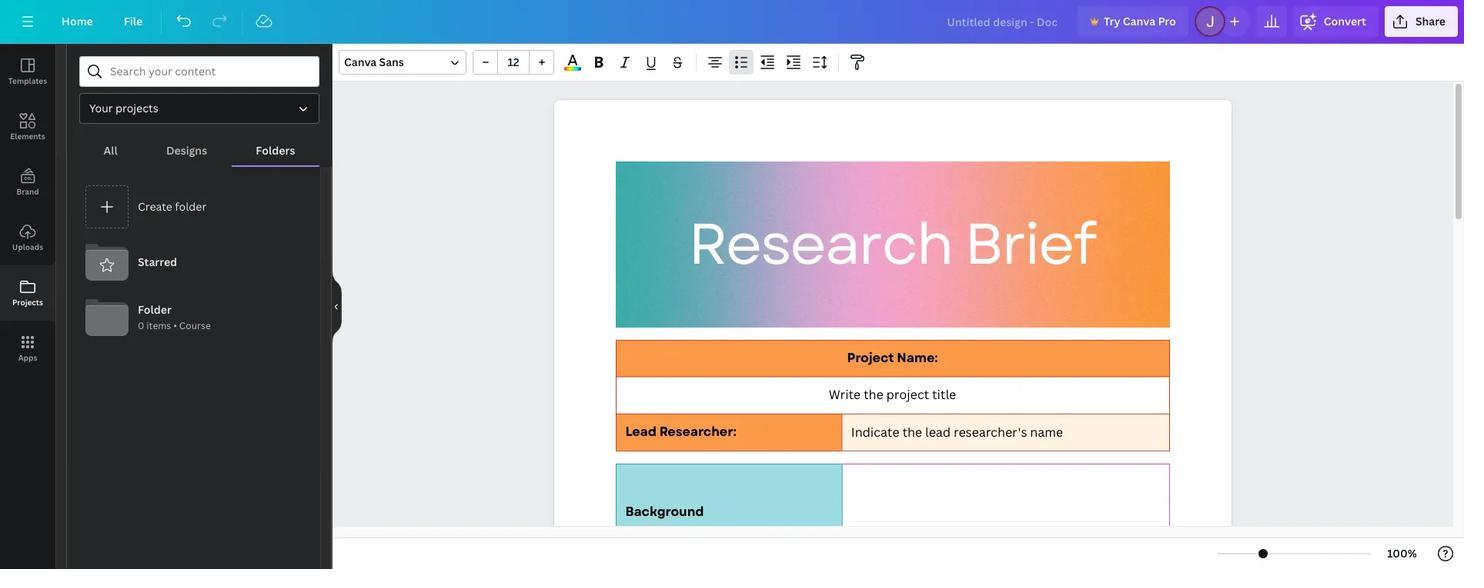 Task type: vqa. For each thing, say whether or not it's contained in the screenshot.
Brand button
yes



Task type: locate. For each thing, give the bounding box(es) containing it.
folder
[[175, 199, 207, 214]]

0
[[138, 320, 144, 333]]

all
[[104, 143, 118, 158]]

your projects
[[89, 101, 158, 115]]

file
[[124, 14, 143, 28]]

Research Brief text field
[[554, 100, 1232, 570]]

uploads button
[[0, 210, 55, 266]]

0 vertical spatial canva
[[1123, 14, 1156, 28]]

Select ownership filter button
[[79, 93, 320, 124]]

projects button
[[0, 266, 55, 321]]

brand button
[[0, 155, 55, 210]]

canva right try
[[1123, 14, 1156, 28]]

projects
[[116, 101, 158, 115]]

create folder button
[[79, 179, 308, 235]]

canva left the 'sans'
[[344, 55, 377, 69]]

elements
[[10, 131, 45, 142]]

1 vertical spatial canva
[[344, 55, 377, 69]]

home
[[62, 14, 93, 28]]

group
[[473, 50, 554, 75]]

– – number field
[[503, 55, 524, 69]]

research brief
[[688, 203, 1096, 286]]

Design title text field
[[935, 6, 1072, 37]]

canva
[[1123, 14, 1156, 28], [344, 55, 377, 69]]

items
[[147, 320, 171, 333]]

folders button
[[232, 136, 320, 166]]

create folder
[[138, 199, 207, 214]]

try canva pro button
[[1078, 6, 1189, 37]]

projects
[[12, 297, 43, 308]]

course
[[179, 320, 211, 333]]

all button
[[79, 136, 142, 166]]

100%
[[1388, 547, 1417, 561]]

sans
[[379, 55, 404, 69]]

0 horizontal spatial canva
[[344, 55, 377, 69]]

uploads
[[12, 242, 43, 253]]

canva sans
[[344, 55, 404, 69]]

1 horizontal spatial canva
[[1123, 14, 1156, 28]]

brand
[[16, 186, 39, 197]]

apps button
[[0, 321, 55, 377]]

file button
[[111, 6, 155, 37]]

convert
[[1324, 14, 1367, 28]]



Task type: describe. For each thing, give the bounding box(es) containing it.
brief
[[965, 203, 1096, 286]]

color range image
[[565, 67, 581, 71]]

pro
[[1158, 14, 1176, 28]]

templates button
[[0, 44, 55, 99]]

designs button
[[142, 136, 232, 166]]

starred button
[[79, 235, 308, 290]]

hide image
[[332, 270, 342, 344]]

folders
[[256, 143, 295, 158]]

main menu bar
[[0, 0, 1464, 44]]

templates
[[8, 75, 47, 86]]

try canva pro
[[1104, 14, 1176, 28]]

Search your content search field
[[110, 57, 310, 86]]

side panel tab list
[[0, 44, 55, 377]]

convert button
[[1293, 6, 1379, 37]]

create
[[138, 199, 172, 214]]

research
[[688, 203, 952, 286]]

apps
[[18, 353, 37, 363]]

canva inside popup button
[[344, 55, 377, 69]]

your
[[89, 101, 113, 115]]

folder 0 items • course
[[138, 303, 211, 333]]

share button
[[1385, 6, 1458, 37]]

100% button
[[1378, 542, 1428, 567]]

try
[[1104, 14, 1121, 28]]

elements button
[[0, 99, 55, 155]]

canva inside button
[[1123, 14, 1156, 28]]

•
[[173, 320, 177, 333]]

folder
[[138, 303, 172, 318]]

canva sans button
[[339, 50, 467, 75]]

home link
[[49, 6, 105, 37]]

starred
[[138, 255, 177, 269]]

share
[[1416, 14, 1446, 28]]

designs
[[166, 143, 207, 158]]



